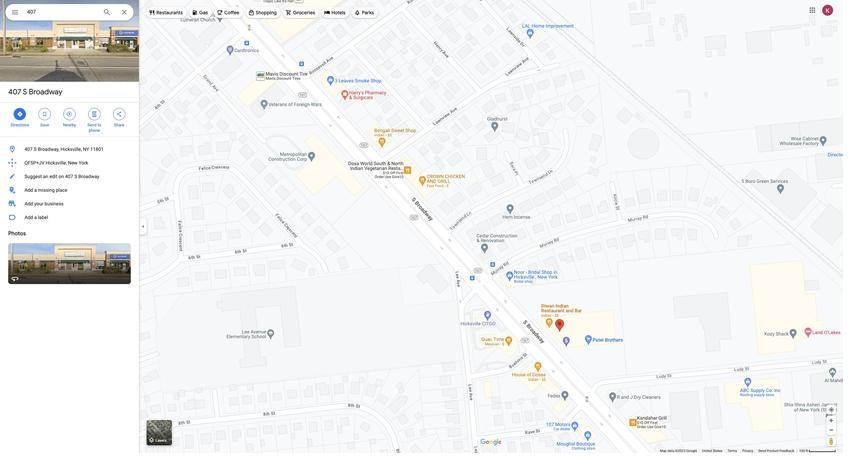 Task type: describe. For each thing, give the bounding box(es) containing it.
zoom in image
[[829, 418, 834, 423]]

send for send to phone
[[87, 123, 97, 127]]

states
[[713, 449, 723, 453]]

100 ft button
[[799, 449, 836, 453]]

shopping button
[[246, 4, 281, 21]]

product
[[767, 449, 779, 453]]

407 s broadway main content
[[0, 0, 139, 453]]

an
[[43, 174, 48, 179]]

100
[[799, 449, 805, 453]]

hotels button
[[321, 4, 350, 21]]

footer inside google maps "element"
[[660, 449, 799, 453]]

save
[[40, 123, 49, 127]]

hicksville, inside the qf5p+jv hicksville, new york button
[[46, 160, 67, 166]]

407 field
[[5, 4, 134, 20]]

add for add a label
[[25, 215, 33, 220]]

suggest an edit on 407 s broadway button
[[0, 170, 139, 183]]

nearby
[[63, 123, 76, 127]]

add for add a missing place
[[25, 187, 33, 193]]

phone
[[89, 128, 100, 133]]

a for label
[[34, 215, 37, 220]]

zoom out image
[[829, 428, 834, 433]]

your
[[34, 201, 43, 206]]

coffee button
[[214, 4, 243, 21]]

parks button
[[352, 4, 378, 21]]


[[17, 110, 23, 118]]

ny
[[83, 146, 89, 152]]

s inside the "suggest an edit on 407 s broadway" button
[[74, 174, 77, 179]]

407 for 407 s broadway
[[8, 87, 21, 97]]

©2023
[[675, 449, 686, 453]]

a for missing
[[34, 187, 37, 193]]

suggest an edit on 407 s broadway
[[25, 174, 99, 179]]

united states button
[[702, 449, 723, 453]]

google account: kenny nguyen  
(kenny.nguyen@adept.ai) image
[[822, 5, 833, 16]]

s for broadway
[[23, 87, 27, 97]]

share
[[114, 123, 124, 127]]

add your business
[[25, 201, 64, 206]]

407 s broadway, hicksville, ny 11801 button
[[0, 142, 139, 156]]

407 s broadway
[[8, 87, 62, 97]]

missing
[[38, 187, 55, 193]]

terms button
[[728, 449, 737, 453]]

actions for 407 s broadway region
[[0, 103, 139, 137]]

send to phone
[[87, 123, 101, 133]]

york
[[79, 160, 88, 166]]

 search field
[[5, 4, 134, 22]]

none field inside the 407 field
[[27, 8, 97, 16]]

s for broadway,
[[34, 146, 37, 152]]

privacy
[[742, 449, 753, 453]]

shopping
[[256, 10, 277, 16]]

hicksville, inside 407 s broadway, hicksville, ny 11801 button
[[61, 146, 82, 152]]

407 for 407 s broadway, hicksville, ny 11801
[[25, 146, 33, 152]]


[[116, 110, 122, 118]]

united states
[[702, 449, 723, 453]]

photos
[[8, 230, 26, 237]]


[[91, 110, 97, 118]]



Task type: vqa. For each thing, say whether or not it's contained in the screenshot.
SHARE
yes



Task type: locate. For each thing, give the bounding box(es) containing it.
1 horizontal spatial broadway
[[78, 174, 99, 179]]

groceries
[[293, 10, 315, 16]]

broadway inside the "suggest an edit on 407 s broadway" button
[[78, 174, 99, 179]]

gas
[[199, 10, 208, 16]]

on
[[59, 174, 64, 179]]

send for send product feedback
[[758, 449, 766, 453]]

1 horizontal spatial 407
[[25, 146, 33, 152]]

0 vertical spatial send
[[87, 123, 97, 127]]

2 add from the top
[[25, 201, 33, 206]]

hicksville,
[[61, 146, 82, 152], [46, 160, 67, 166]]

footer containing map data ©2023 google
[[660, 449, 799, 453]]


[[42, 110, 48, 118]]

a
[[34, 187, 37, 193], [34, 215, 37, 220]]

2 vertical spatial add
[[25, 215, 33, 220]]

1 vertical spatial add
[[25, 201, 33, 206]]

1 vertical spatial 407
[[25, 146, 33, 152]]

add a missing place button
[[0, 183, 139, 197]]

hotels
[[331, 10, 346, 16]]

suggest
[[25, 174, 42, 179]]

layers
[[156, 439, 167, 443]]

map
[[660, 449, 667, 453]]

add left label
[[25, 215, 33, 220]]

to
[[98, 123, 101, 127]]

place
[[56, 187, 67, 193]]

label
[[38, 215, 48, 220]]

map data ©2023 google
[[660, 449, 697, 453]]

add for add your business
[[25, 201, 33, 206]]

0 vertical spatial 407
[[8, 87, 21, 97]]

hicksville, up edit at the top
[[46, 160, 67, 166]]

s left broadway,
[[34, 146, 37, 152]]

directions
[[11, 123, 29, 127]]

add down suggest
[[25, 187, 33, 193]]

2 horizontal spatial 407
[[65, 174, 73, 179]]

ft
[[806, 449, 808, 453]]

s inside 407 s broadway, hicksville, ny 11801 button
[[34, 146, 37, 152]]

407 up the qf5p+jv
[[25, 146, 33, 152]]

send inside "button"
[[758, 449, 766, 453]]

s
[[23, 87, 27, 97], [34, 146, 37, 152], [74, 174, 77, 179]]

broadway
[[29, 87, 62, 97], [78, 174, 99, 179]]

send up the phone
[[87, 123, 97, 127]]

add a label
[[25, 215, 48, 220]]

google
[[686, 449, 697, 453]]

new
[[68, 160, 78, 166]]

feedback
[[780, 449, 794, 453]]

hicksville, up new
[[61, 146, 82, 152]]

a left missing
[[34, 187, 37, 193]]

0 vertical spatial hicksville,
[[61, 146, 82, 152]]

1 vertical spatial s
[[34, 146, 37, 152]]

gas button
[[189, 4, 212, 21]]

2 vertical spatial 407
[[65, 174, 73, 179]]

407 s broadway, hicksville, ny 11801
[[25, 146, 104, 152]]

11801
[[90, 146, 104, 152]]

qf5p+jv
[[25, 160, 45, 166]]

407 inside button
[[25, 146, 33, 152]]

collapse side panel image
[[139, 223, 147, 230]]

business
[[45, 201, 64, 206]]

add your business link
[[0, 197, 139, 211]]

google maps element
[[0, 0, 843, 453]]

s down new
[[74, 174, 77, 179]]

1 a from the top
[[34, 187, 37, 193]]

add a label button
[[0, 211, 139, 224]]

2 a from the top
[[34, 215, 37, 220]]

restaurants
[[156, 10, 183, 16]]

0 horizontal spatial send
[[87, 123, 97, 127]]

send inside send to phone
[[87, 123, 97, 127]]

s up 
[[23, 87, 27, 97]]

show your location image
[[829, 407, 835, 413]]

0 vertical spatial broadway
[[29, 87, 62, 97]]

broadway up  in the left top of the page
[[29, 87, 62, 97]]

send left product
[[758, 449, 766, 453]]

restaurants button
[[146, 4, 187, 21]]

send product feedback button
[[758, 449, 794, 453]]

privacy button
[[742, 449, 753, 453]]

0 vertical spatial a
[[34, 187, 37, 193]]

show street view coverage image
[[827, 436, 836, 446]]

add a missing place
[[25, 187, 67, 193]]

407
[[8, 87, 21, 97], [25, 146, 33, 152], [65, 174, 73, 179]]

2 horizontal spatial s
[[74, 174, 77, 179]]

1 vertical spatial hicksville,
[[46, 160, 67, 166]]

united
[[702, 449, 712, 453]]

footer
[[660, 449, 799, 453]]

parks
[[362, 10, 374, 16]]

send
[[87, 123, 97, 127], [758, 449, 766, 453]]

1 add from the top
[[25, 187, 33, 193]]

send product feedback
[[758, 449, 794, 453]]

terms
[[728, 449, 737, 453]]

1 horizontal spatial s
[[34, 146, 37, 152]]

edit
[[49, 174, 57, 179]]

1 vertical spatial send
[[758, 449, 766, 453]]

data
[[668, 449, 674, 453]]

qf5p+jv hicksville, new york
[[25, 160, 88, 166]]

0 horizontal spatial broadway
[[29, 87, 62, 97]]


[[11, 7, 19, 17]]

0 horizontal spatial s
[[23, 87, 27, 97]]

407 up 
[[8, 87, 21, 97]]

None field
[[27, 8, 97, 16]]

groceries button
[[283, 4, 319, 21]]

407 inside button
[[65, 174, 73, 179]]

3 add from the top
[[25, 215, 33, 220]]


[[66, 110, 73, 118]]

1 vertical spatial broadway
[[78, 174, 99, 179]]

qf5p+jv hicksville, new york button
[[0, 156, 139, 170]]

a left label
[[34, 215, 37, 220]]

0 horizontal spatial 407
[[8, 87, 21, 97]]

broadway down york
[[78, 174, 99, 179]]

 button
[[5, 4, 25, 22]]

add
[[25, 187, 33, 193], [25, 201, 33, 206], [25, 215, 33, 220]]

1 vertical spatial a
[[34, 215, 37, 220]]

1 horizontal spatial send
[[758, 449, 766, 453]]

0 vertical spatial add
[[25, 187, 33, 193]]

407 right on
[[65, 174, 73, 179]]

0 vertical spatial s
[[23, 87, 27, 97]]

2 vertical spatial s
[[74, 174, 77, 179]]

100 ft
[[799, 449, 808, 453]]

add left your
[[25, 201, 33, 206]]

broadway,
[[38, 146, 59, 152]]

coffee
[[224, 10, 239, 16]]



